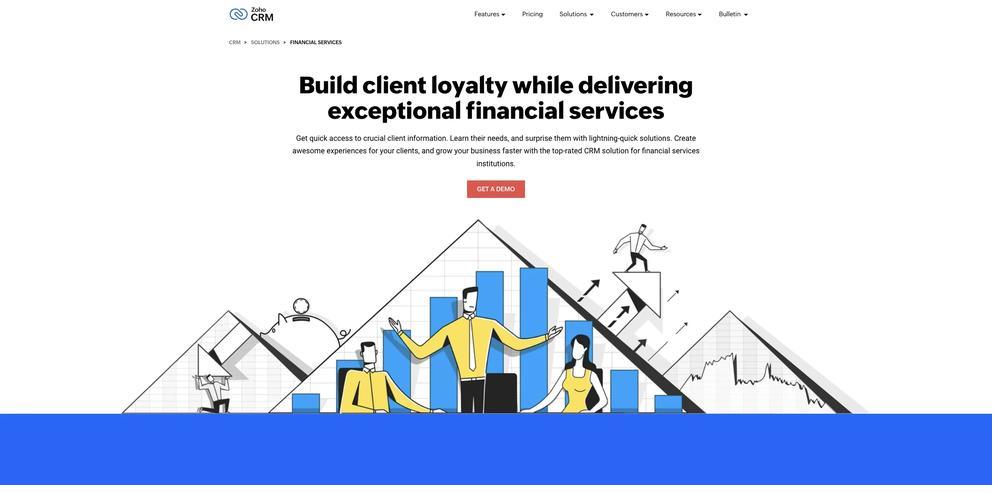 Task type: describe. For each thing, give the bounding box(es) containing it.
crm link
[[229, 40, 241, 46]]

rated
[[565, 147, 582, 155]]

a
[[491, 186, 495, 193]]

get
[[477, 186, 489, 193]]

the
[[540, 147, 550, 155]]

to
[[355, 134, 362, 143]]

get a demo
[[477, 186, 515, 193]]

customers
[[611, 10, 643, 18]]

financial inside get quick access to crucial client information. learn their needs, and surprise them with lightning-quick solutions. create awesome experiences for your clients, and grow your business faster with the top-rated crm solution for financial services institutions.
[[642, 147, 670, 155]]

1 horizontal spatial solutions
[[560, 10, 588, 18]]

their
[[471, 134, 486, 143]]

0 vertical spatial and
[[511, 134, 524, 143]]

bulletin link
[[719, 3, 749, 25]]

solutions.
[[640, 134, 673, 143]]

1 quick from the left
[[310, 134, 328, 143]]

services inside get quick access to crucial client information. learn their needs, and surprise them with lightning-quick solutions. create awesome experiences for your clients, and grow your business faster with the top-rated crm solution for financial services institutions.
[[672, 147, 700, 155]]

top-
[[552, 147, 565, 155]]

2 quick from the left
[[620, 134, 638, 143]]

institutions.
[[477, 159, 516, 168]]

top-rated financial services crm software image
[[121, 219, 872, 414]]

get quick access to crucial client information. learn their needs, and surprise them with lightning-quick solutions. create awesome experiences for your clients, and grow your business faster with the top-rated crm solution for financial services institutions.
[[292, 134, 700, 168]]

get a demo link
[[467, 181, 525, 198]]

features
[[475, 10, 500, 18]]

pricing link
[[522, 3, 543, 25]]

demo
[[496, 186, 515, 193]]

1 your from the left
[[380, 147, 395, 155]]

information.
[[408, 134, 448, 143]]

0 vertical spatial crm
[[229, 40, 241, 45]]

0 horizontal spatial solutions link
[[251, 40, 280, 46]]

delivering
[[578, 72, 693, 98]]

crucial
[[363, 134, 386, 143]]

financial inside the build client loyalty while delivering exceptional financial services
[[466, 97, 565, 124]]

loyalty
[[431, 72, 508, 98]]

surprise
[[525, 134, 552, 143]]

get
[[296, 134, 308, 143]]



Task type: vqa. For each thing, say whether or not it's contained in the screenshot.
2nd for from the left
yes



Task type: locate. For each thing, give the bounding box(es) containing it.
2 your from the left
[[454, 147, 469, 155]]

1 vertical spatial client
[[388, 134, 406, 143]]

solutions right crm link at the left
[[251, 40, 280, 45]]

quick
[[310, 134, 328, 143], [620, 134, 638, 143]]

bulletin
[[719, 10, 742, 18]]

financial services
[[290, 40, 342, 45]]

with up rated
[[573, 134, 587, 143]]

0 horizontal spatial financial
[[466, 97, 565, 124]]

your down 'crucial'
[[380, 147, 395, 155]]

1 vertical spatial solutions
[[251, 40, 280, 45]]

1 vertical spatial with
[[524, 147, 538, 155]]

zoho crm logo image
[[229, 5, 273, 23]]

0 vertical spatial solutions
[[560, 10, 588, 18]]

your
[[380, 147, 395, 155], [454, 147, 469, 155]]

client inside the build client loyalty while delivering exceptional financial services
[[363, 72, 427, 98]]

services
[[318, 40, 342, 45]]

0 vertical spatial financial
[[466, 97, 565, 124]]

for right solution
[[631, 147, 640, 155]]

0 horizontal spatial crm
[[229, 40, 241, 45]]

crm down 'zoho crm logo'
[[229, 40, 241, 45]]

experiences
[[327, 147, 367, 155]]

lightning-
[[589, 134, 620, 143]]

0 horizontal spatial services
[[569, 97, 665, 124]]

client
[[363, 72, 427, 98], [388, 134, 406, 143]]

0 horizontal spatial your
[[380, 147, 395, 155]]

and up faster
[[511, 134, 524, 143]]

1 horizontal spatial with
[[573, 134, 587, 143]]

client inside get quick access to crucial client information. learn their needs, and surprise them with lightning-quick solutions. create awesome experiences for your clients, and grow your business faster with the top-rated crm solution for financial services institutions.
[[388, 134, 406, 143]]

1 for from the left
[[369, 147, 378, 155]]

1 horizontal spatial quick
[[620, 134, 638, 143]]

with
[[573, 134, 587, 143], [524, 147, 538, 155]]

1 vertical spatial and
[[422, 147, 434, 155]]

crm inside get quick access to crucial client information. learn their needs, and surprise them with lightning-quick solutions. create awesome experiences for your clients, and grow your business faster with the top-rated crm solution for financial services institutions.
[[584, 147, 600, 155]]

awesome
[[292, 147, 325, 155]]

services inside the build client loyalty while delivering exceptional financial services
[[569, 97, 665, 124]]

0 horizontal spatial with
[[524, 147, 538, 155]]

features link
[[475, 3, 506, 25]]

learn
[[450, 134, 469, 143]]

resources
[[666, 10, 696, 18]]

while
[[512, 72, 574, 98]]

1 horizontal spatial solutions link
[[560, 3, 595, 25]]

create
[[674, 134, 696, 143]]

1 vertical spatial crm
[[584, 147, 600, 155]]

pricing
[[522, 10, 543, 18]]

resources link
[[666, 3, 703, 25]]

1 horizontal spatial your
[[454, 147, 469, 155]]

0 horizontal spatial quick
[[310, 134, 328, 143]]

financial up needs,
[[466, 97, 565, 124]]

0 vertical spatial with
[[573, 134, 587, 143]]

1 vertical spatial solutions link
[[251, 40, 280, 46]]

quick up solution
[[620, 134, 638, 143]]

1 horizontal spatial for
[[631, 147, 640, 155]]

needs,
[[488, 134, 509, 143]]

with left the
[[524, 147, 538, 155]]

exceptional
[[328, 97, 462, 124]]

financial
[[290, 40, 317, 45]]

services up 'lightning-'
[[569, 97, 665, 124]]

1 horizontal spatial financial
[[642, 147, 670, 155]]

0 horizontal spatial solutions
[[251, 40, 280, 45]]

your down learn
[[454, 147, 469, 155]]

quick up awesome
[[310, 134, 328, 143]]

1 horizontal spatial services
[[672, 147, 700, 155]]

and
[[511, 134, 524, 143], [422, 147, 434, 155]]

business
[[471, 147, 501, 155]]

0 horizontal spatial and
[[422, 147, 434, 155]]

services
[[569, 97, 665, 124], [672, 147, 700, 155]]

services down create
[[672, 147, 700, 155]]

crm down 'lightning-'
[[584, 147, 600, 155]]

1 horizontal spatial and
[[511, 134, 524, 143]]

financial
[[466, 97, 565, 124], [642, 147, 670, 155]]

build client loyalty while delivering exceptional financial services
[[299, 72, 693, 124]]

0 horizontal spatial for
[[369, 147, 378, 155]]

them
[[554, 134, 571, 143]]

for down 'crucial'
[[369, 147, 378, 155]]

clients,
[[396, 147, 420, 155]]

build
[[299, 72, 358, 98]]

1 vertical spatial services
[[672, 147, 700, 155]]

grow
[[436, 147, 453, 155]]

2 for from the left
[[631, 147, 640, 155]]

0 vertical spatial solutions link
[[560, 3, 595, 25]]

solution
[[602, 147, 629, 155]]

crm
[[229, 40, 241, 45], [584, 147, 600, 155]]

solutions
[[560, 10, 588, 18], [251, 40, 280, 45]]

1 vertical spatial financial
[[642, 147, 670, 155]]

access
[[329, 134, 353, 143]]

0 vertical spatial services
[[569, 97, 665, 124]]

faster
[[503, 147, 522, 155]]

0 vertical spatial client
[[363, 72, 427, 98]]

for
[[369, 147, 378, 155], [631, 147, 640, 155]]

solutions link
[[560, 3, 595, 25], [251, 40, 280, 46]]

1 horizontal spatial crm
[[584, 147, 600, 155]]

and down 'information.'
[[422, 147, 434, 155]]

financial down solutions.
[[642, 147, 670, 155]]

solutions right pricing
[[560, 10, 588, 18]]



